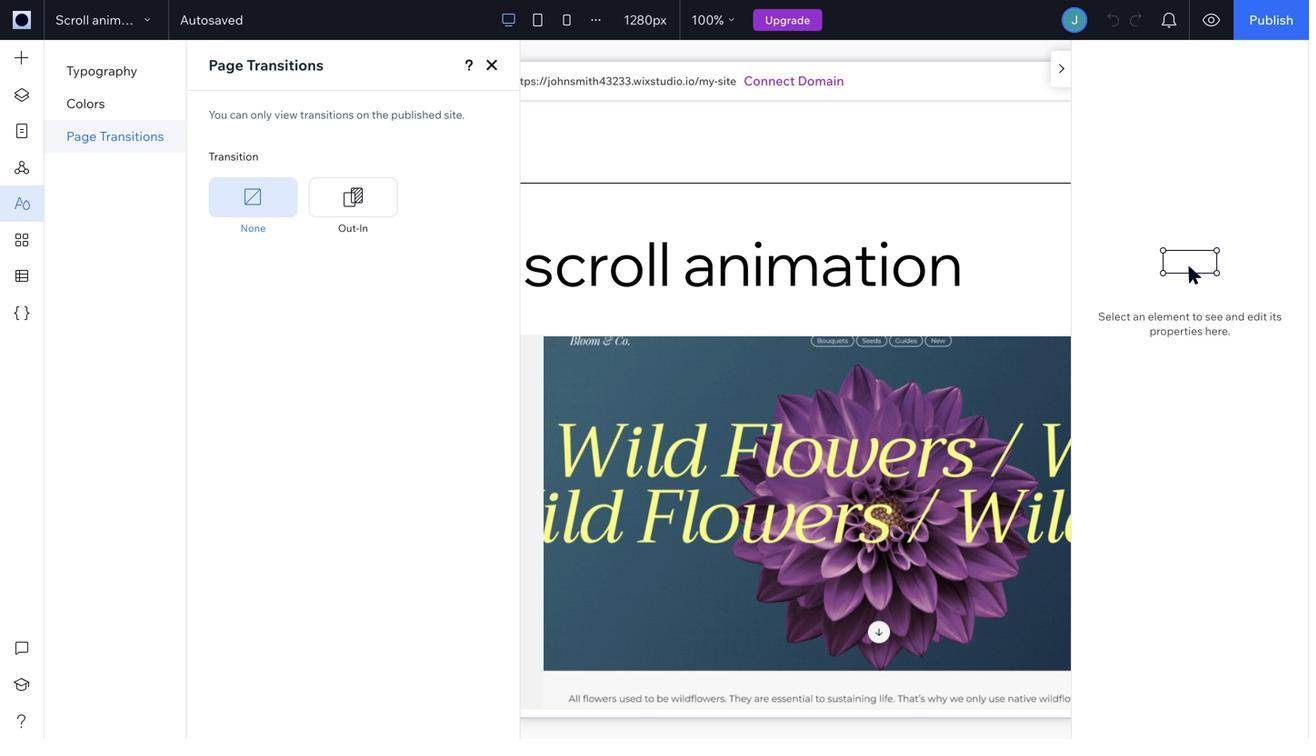 Task type: locate. For each thing, give the bounding box(es) containing it.
select
[[1098, 310, 1131, 323]]

https://johnsmith43233.wixstudio.io/my-
[[509, 74, 718, 88]]

page transitions up only
[[209, 56, 324, 74]]

the
[[372, 108, 389, 121]]

published
[[391, 108, 442, 121]]

on
[[356, 108, 369, 121]]

1 vertical spatial page transitions
[[66, 128, 164, 144]]

1 horizontal spatial page transitions
[[209, 56, 324, 74]]

page transitions
[[209, 56, 324, 74], [66, 128, 164, 144]]

1280
[[624, 12, 653, 28]]

1 vertical spatial page
[[66, 128, 97, 144]]

out-
[[338, 222, 359, 235]]

transitions
[[300, 108, 354, 121]]

0 horizontal spatial transitions
[[99, 128, 164, 144]]

page down colors
[[66, 128, 97, 144]]

transitions
[[247, 56, 324, 74], [99, 128, 164, 144]]

1 horizontal spatial transitions
[[247, 56, 324, 74]]

page
[[209, 56, 244, 74], [66, 128, 97, 144]]

page transitions down colors
[[66, 128, 164, 144]]

0 vertical spatial page transitions
[[209, 56, 324, 74]]

transitions up view
[[247, 56, 324, 74]]

in
[[359, 222, 368, 235]]

typography
[[66, 63, 137, 79]]

and
[[1226, 310, 1245, 323]]

100
[[692, 12, 714, 28]]

its
[[1270, 310, 1282, 323]]

autosaved
[[180, 12, 243, 28]]

transition
[[209, 150, 259, 163]]

site
[[718, 74, 737, 88]]

0 vertical spatial transitions
[[247, 56, 324, 74]]

100 %
[[692, 12, 724, 28]]

0 horizontal spatial page transitions
[[66, 128, 164, 144]]

edit
[[1248, 310, 1268, 323]]

page down the "autosaved"
[[209, 56, 244, 74]]

here.
[[1205, 324, 1231, 338]]

publish
[[1250, 12, 1294, 28]]

publish button
[[1234, 0, 1309, 40]]

1 horizontal spatial page
[[209, 56, 244, 74]]

transitions down colors
[[99, 128, 164, 144]]

can
[[230, 108, 248, 121]]

element
[[1148, 310, 1190, 323]]

properties
[[1150, 324, 1203, 338]]

connect
[[744, 73, 795, 89]]

view
[[275, 108, 298, 121]]



Task type: describe. For each thing, give the bounding box(es) containing it.
out-in
[[338, 222, 368, 235]]

site.
[[444, 108, 465, 121]]

colors
[[66, 95, 105, 111]]

an
[[1133, 310, 1146, 323]]

px
[[653, 12, 667, 28]]

none
[[241, 222, 266, 235]]

you can only view transitions on the published site.
[[209, 108, 465, 121]]

0 vertical spatial page
[[209, 56, 244, 74]]

select an element to see and edit its properties here.
[[1098, 310, 1282, 338]]

https://johnsmith43233.wixstudio.io/my-site connect domain
[[509, 73, 844, 89]]

you
[[209, 108, 227, 121]]

0 horizontal spatial page
[[66, 128, 97, 144]]

connect domain button
[[744, 72, 844, 90]]

%
[[714, 12, 724, 28]]

to
[[1193, 310, 1203, 323]]

only
[[250, 108, 272, 121]]

avatar image
[[1064, 9, 1086, 31]]

1 vertical spatial transitions
[[99, 128, 164, 144]]

see
[[1205, 310, 1223, 323]]

1280 px
[[624, 12, 667, 28]]

domain
[[798, 73, 844, 89]]



Task type: vqa. For each thing, say whether or not it's contained in the screenshot.
an
yes



